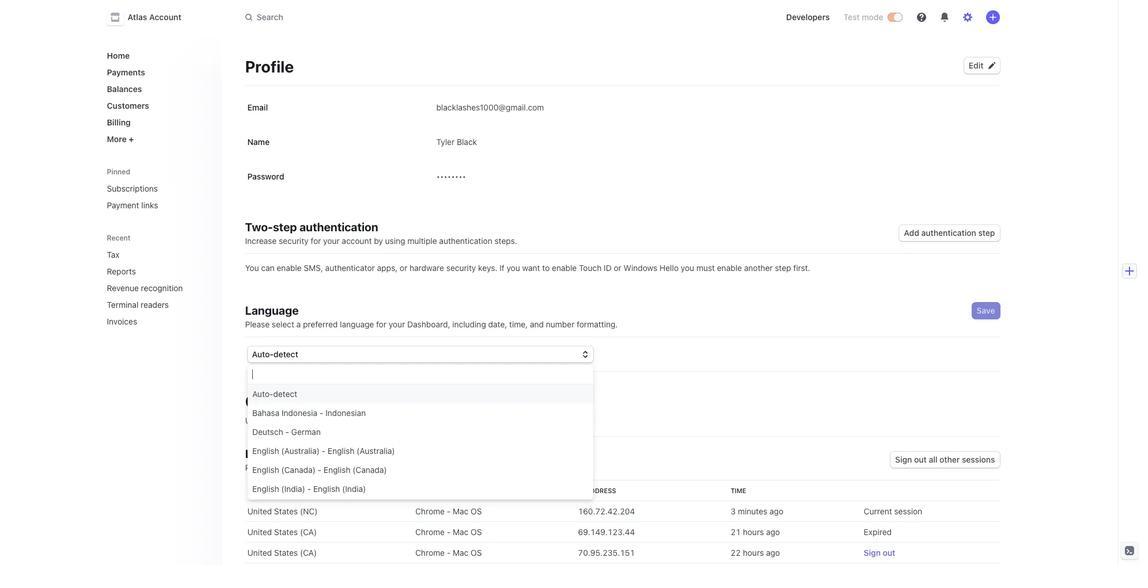 Task type: vqa. For each thing, say whether or not it's contained in the screenshot.
the Add custom fields on the bottom
no



Task type: locate. For each thing, give the bounding box(es) containing it.
links
[[141, 201, 158, 210]]

0 vertical spatial detect
[[274, 350, 298, 360]]

add
[[904, 228, 920, 238]]

1 horizontal spatial your
[[323, 236, 340, 246]]

2 vertical spatial chrome
[[416, 549, 445, 558]]

1 horizontal spatial you
[[681, 263, 695, 273]]

3 chrome from the top
[[416, 549, 445, 558]]

security left keys.
[[446, 263, 476, 273]]

tyler
[[437, 137, 455, 147]]

0 vertical spatial auto-
[[252, 350, 274, 360]]

1 horizontal spatial sign
[[896, 455, 913, 465]]

1 horizontal spatial security
[[446, 263, 476, 273]]

0 vertical spatial united
[[248, 507, 272, 517]]

2 vertical spatial your
[[275, 416, 291, 426]]

your
[[323, 236, 340, 246], [389, 320, 405, 330], [275, 416, 291, 426]]

for right language
[[376, 320, 387, 330]]

enable right can
[[277, 263, 302, 273]]

pinned
[[107, 168, 130, 176]]

sign inside sign out button
[[864, 549, 881, 558]]

sign
[[896, 455, 913, 465], [864, 549, 881, 558]]

1 os from the top
[[471, 507, 482, 517]]

1 vertical spatial your
[[389, 320, 405, 330]]

0 horizontal spatial (australia)
[[281, 447, 320, 456]]

select
[[272, 320, 294, 330]]

1 detect from the top
[[274, 350, 298, 360]]

1 states from the top
[[274, 507, 298, 517]]

2 vertical spatial states
[[274, 549, 298, 558]]

2 (ca) from the top
[[300, 549, 317, 558]]

ago down 21 hours ago
[[766, 549, 780, 558]]

sessions
[[278, 448, 325, 461], [962, 455, 996, 465]]

increase
[[245, 236, 277, 246]]

2 united from the top
[[248, 528, 272, 538]]

english (australia) - english (australia)
[[252, 447, 395, 456]]

0 vertical spatial states
[[274, 507, 298, 517]]

or right apps,
[[400, 263, 408, 273]]

0 vertical spatial sign
[[896, 455, 913, 465]]

out for sign out
[[883, 549, 896, 558]]

by
[[374, 236, 383, 246]]

add authentication step
[[904, 228, 996, 238]]

indonesian
[[326, 409, 366, 418]]

hours
[[743, 528, 764, 538], [743, 549, 764, 558]]

hours right 22
[[743, 549, 764, 558]]

you
[[245, 263, 259, 273]]

1 horizontal spatial out
[[915, 455, 927, 465]]

enable right to
[[552, 263, 577, 273]]

for up "sms,"
[[311, 236, 321, 246]]

indonesia
[[282, 409, 318, 418]]

1 horizontal spatial authentication
[[439, 236, 493, 246]]

2 horizontal spatial your
[[389, 320, 405, 330]]

(india)
[[281, 485, 305, 494], [342, 485, 366, 494]]

2 vertical spatial mac
[[453, 549, 469, 558]]

0 horizontal spatial for
[[311, 236, 321, 246]]

(canada) right logged
[[353, 466, 387, 475]]

enable
[[277, 263, 302, 273], [552, 263, 577, 273], [717, 263, 742, 273]]

english up logged
[[328, 447, 355, 456]]

states for 160.72.42.204
[[274, 507, 298, 517]]

0 vertical spatial ago
[[770, 507, 784, 517]]

1 horizontal spatial (canada)
[[353, 466, 387, 475]]

2 os from the top
[[471, 528, 482, 538]]

1 united from the top
[[248, 507, 272, 517]]

(canada)
[[281, 466, 316, 475], [353, 466, 387, 475]]

chrome
[[416, 507, 445, 517], [416, 528, 445, 538], [416, 549, 445, 558]]

0 vertical spatial hours
[[743, 528, 764, 538]]

1 united states (ca) from the top
[[248, 528, 317, 538]]

1 you from the left
[[507, 263, 520, 273]]

you left must
[[681, 263, 695, 273]]

your up deutsch - german
[[275, 416, 291, 426]]

1 horizontal spatial or
[[614, 263, 622, 273]]

Search search field
[[238, 7, 563, 28]]

you're
[[297, 463, 320, 473]]

1 (canada) from the left
[[281, 466, 316, 475]]

list box
[[248, 385, 594, 566]]

0 horizontal spatial your
[[275, 416, 291, 426]]

2 united states (ca) from the top
[[248, 549, 317, 558]]

0 vertical spatial out
[[915, 455, 927, 465]]

sign out
[[864, 549, 896, 558]]

sessions right "other"
[[962, 455, 996, 465]]

1 vertical spatial sign
[[864, 549, 881, 558]]

english
[[252, 447, 279, 456], [328, 447, 355, 456], [252, 466, 279, 475], [324, 466, 351, 475], [252, 485, 279, 494], [313, 485, 340, 494]]

0 horizontal spatial you
[[507, 263, 520, 273]]

(australia) up you're
[[281, 447, 320, 456]]

(canada) up english (india) - english (india)
[[281, 466, 316, 475]]

1 horizontal spatial (india)
[[342, 485, 366, 494]]

0 vertical spatial your
[[323, 236, 340, 246]]

developers link
[[782, 8, 835, 27]]

recent navigation links element
[[95, 229, 222, 331]]

2 vertical spatial united
[[248, 549, 272, 558]]

None field
[[248, 365, 594, 385]]

auto-detect
[[252, 350, 298, 360], [252, 390, 297, 399]]

1 (ca) from the top
[[300, 528, 317, 538]]

1 vertical spatial chrome
[[416, 528, 445, 538]]

0 horizontal spatial or
[[400, 263, 408, 273]]

1 mac from the top
[[453, 507, 469, 517]]

3 chrome        -        mac os from the top
[[416, 549, 482, 558]]

1 vertical spatial for
[[376, 320, 387, 330]]

0 horizontal spatial enable
[[277, 263, 302, 273]]

out down expired
[[883, 549, 896, 558]]

billing
[[107, 118, 131, 127]]

atlas
[[128, 12, 147, 22]]

account
[[342, 236, 372, 246]]

1 horizontal spatial sessions
[[962, 455, 996, 465]]

2 states from the top
[[274, 528, 298, 538]]

3 states from the top
[[274, 549, 298, 558]]

2 vertical spatial chrome        -        mac os
[[416, 549, 482, 558]]

0 vertical spatial os
[[471, 507, 482, 517]]

0 vertical spatial united states (ca)
[[248, 528, 317, 538]]

1 vertical spatial os
[[471, 528, 482, 538]]

authentication up keys.
[[439, 236, 493, 246]]

sign inside sign out all other sessions button
[[896, 455, 913, 465]]

2 horizontal spatial authentication
[[922, 228, 977, 238]]

logged
[[322, 463, 348, 473]]

out left all
[[915, 455, 927, 465]]

1 vertical spatial mac
[[453, 528, 469, 538]]

Search text field
[[238, 7, 563, 28]]

authentication up account
[[300, 221, 378, 234]]

must
[[697, 263, 715, 273]]

united states (ca) for 70.95.235.151
[[248, 549, 317, 558]]

address
[[586, 488, 616, 495]]

-
[[320, 409, 323, 418], [286, 428, 289, 437], [322, 447, 326, 456], [318, 466, 322, 475], [307, 485, 311, 494], [447, 507, 451, 517], [447, 528, 451, 538], [447, 549, 451, 558]]

you
[[507, 263, 520, 273], [681, 263, 695, 273]]

0 horizontal spatial (india)
[[281, 485, 305, 494]]

tax
[[107, 250, 120, 260]]

auto-
[[252, 350, 274, 360], [252, 390, 273, 399]]

hours right 21
[[743, 528, 764, 538]]

1 vertical spatial detect
[[273, 390, 297, 399]]

mode
[[862, 12, 884, 22]]

mac
[[453, 507, 469, 517], [453, 528, 469, 538], [453, 549, 469, 558]]

1 hours from the top
[[743, 528, 764, 538]]

detect down select
[[274, 350, 298, 360]]

sign down expired
[[864, 549, 881, 558]]

1 chrome        -        mac os from the top
[[416, 507, 482, 517]]

2 (canada) from the left
[[353, 466, 387, 475]]

payment links link
[[102, 196, 213, 215]]

2 chrome from the top
[[416, 528, 445, 538]]

(india) down where
[[281, 485, 305, 494]]

1 (australia) from the left
[[281, 447, 320, 456]]

sign out button
[[864, 548, 896, 560]]

preferences down "auto-detect" popup button
[[368, 392, 459, 411]]

1 horizontal spatial step
[[775, 263, 792, 273]]

authentication
[[300, 221, 378, 234], [922, 228, 977, 238], [439, 236, 493, 246]]

sessions up you're
[[278, 448, 325, 461]]

2 vertical spatial os
[[471, 549, 482, 558]]

authentication right add
[[922, 228, 977, 238]]

home
[[107, 51, 130, 61]]

auto- up bahasa
[[252, 390, 273, 399]]

1 vertical spatial auto-detect
[[252, 390, 297, 399]]

os for 70.95.235.151
[[471, 549, 482, 558]]

revenue recognition
[[107, 284, 183, 293]]

detect inside popup button
[[274, 350, 298, 360]]

help image
[[917, 13, 926, 22]]

test mode
[[844, 12, 884, 22]]

0 horizontal spatial sessions
[[278, 448, 325, 461]]

security right increase at the left top of page
[[279, 236, 309, 246]]

os
[[471, 507, 482, 517], [471, 528, 482, 538], [471, 549, 482, 558]]

sign for sign out all other sessions
[[896, 455, 913, 465]]

payment
[[107, 201, 139, 210]]

bahasa indonesia - indonesian
[[252, 409, 366, 418]]

security inside two-step authentication increase security for your account by using multiple authentication steps.
[[279, 236, 309, 246]]

1 vertical spatial preferences
[[352, 416, 397, 426]]

ago right minutes
[[770, 507, 784, 517]]

2 chrome        -        mac os from the top
[[416, 528, 482, 538]]

preferences up stripe.
[[352, 416, 397, 426]]

step
[[273, 221, 297, 234], [979, 228, 996, 238], [775, 263, 792, 273]]

2 detect from the top
[[273, 390, 297, 399]]

1 vertical spatial hours
[[743, 549, 764, 558]]

1 horizontal spatial for
[[376, 320, 387, 330]]

3 united from the top
[[248, 549, 272, 558]]

0 vertical spatial for
[[311, 236, 321, 246]]

2 vertical spatial ago
[[766, 549, 780, 558]]

you can enable sms, authenticator apps, or hardware security keys. if you want to enable touch id or windows hello you must enable another step first.
[[245, 263, 811, 273]]

detect
[[274, 350, 298, 360], [273, 390, 297, 399]]

states for 69.149.123.44
[[274, 528, 298, 538]]

0 horizontal spatial out
[[883, 549, 896, 558]]

login
[[245, 448, 275, 461]]

step inside two-step authentication increase security for your account by using multiple authentication steps.
[[273, 221, 297, 234]]

where
[[272, 463, 295, 473]]

language please select a preferred language for your dashboard, including date, time, and number formatting.
[[245, 304, 618, 330]]

0 horizontal spatial (canada)
[[281, 466, 316, 475]]

auto-detect up bahasa
[[252, 390, 297, 399]]

0 vertical spatial chrome
[[416, 507, 445, 517]]

ago for 21 hours ago
[[766, 528, 780, 538]]

sign for sign out
[[864, 549, 881, 558]]

recent element
[[95, 246, 222, 331]]

0 vertical spatial preferences
[[368, 392, 459, 411]]

(australia)
[[281, 447, 320, 456], [357, 447, 395, 456]]

detect up indonesia
[[273, 390, 297, 399]]

sign left all
[[896, 455, 913, 465]]

0 horizontal spatial sign
[[864, 549, 881, 558]]

recent
[[107, 234, 131, 243]]

1 vertical spatial out
[[883, 549, 896, 558]]

atlas account button
[[107, 9, 193, 25]]

22 hours ago
[[731, 549, 780, 558]]

multiple
[[408, 236, 437, 246]]

0 horizontal spatial security
[[279, 236, 309, 246]]

deutsch - german
[[252, 428, 321, 437]]

or right the id
[[614, 263, 622, 273]]

home link
[[102, 46, 213, 65]]

2 horizontal spatial step
[[979, 228, 996, 238]]

2 (australia) from the left
[[357, 447, 395, 456]]

your left dashboard,
[[389, 320, 405, 330]]

english up "places"
[[252, 447, 279, 456]]

1 chrome from the top
[[416, 507, 445, 517]]

2 horizontal spatial enable
[[717, 263, 742, 273]]

email
[[248, 103, 268, 112]]

0 horizontal spatial step
[[273, 221, 297, 234]]

out for sign out all other sessions
[[915, 455, 927, 465]]

1 vertical spatial ago
[[766, 528, 780, 538]]

1 vertical spatial states
[[274, 528, 298, 538]]

expired
[[864, 528, 892, 538]]

2 or from the left
[[614, 263, 622, 273]]

1 vertical spatial chrome        -        mac os
[[416, 528, 482, 538]]

0 vertical spatial (ca)
[[300, 528, 317, 538]]

english down english (australia) - english (australia)
[[324, 466, 351, 475]]

for inside the language please select a preferred language for your dashboard, including date, time, and number formatting.
[[376, 320, 387, 330]]

0 vertical spatial security
[[279, 236, 309, 246]]

payments
[[107, 67, 145, 77]]

2 mac from the top
[[453, 528, 469, 538]]

1 vertical spatial (ca)
[[300, 549, 317, 558]]

2 hours from the top
[[743, 549, 764, 558]]

payment links
[[107, 201, 158, 210]]

(australia) up stripe.
[[357, 447, 395, 456]]

ago
[[770, 507, 784, 517], [766, 528, 780, 538], [766, 549, 780, 558]]

you right 'if'
[[507, 263, 520, 273]]

1 horizontal spatial enable
[[552, 263, 577, 273]]

security
[[279, 236, 309, 246], [446, 263, 476, 273]]

sessions inside login sessions places where you're logged into stripe.
[[278, 448, 325, 461]]

3 mac from the top
[[453, 549, 469, 558]]

bahasa
[[252, 409, 280, 418]]

touch
[[579, 263, 602, 273]]

please
[[245, 320, 270, 330]]

united states (nc)
[[248, 507, 318, 517]]

1 (india) from the left
[[281, 485, 305, 494]]

tax link
[[102, 246, 197, 265]]

states
[[274, 507, 298, 517], [274, 528, 298, 538], [274, 549, 298, 558]]

your left account
[[323, 236, 340, 246]]

0 vertical spatial auto-detect
[[252, 350, 298, 360]]

enable right must
[[717, 263, 742, 273]]

3 os from the top
[[471, 549, 482, 558]]

auto- down please
[[252, 350, 274, 360]]

1 vertical spatial united states (ca)
[[248, 549, 317, 558]]

(nc)
[[300, 507, 318, 517]]

1 vertical spatial united
[[248, 528, 272, 538]]

1 horizontal spatial (australia)
[[357, 447, 395, 456]]

first.
[[794, 263, 811, 273]]

(india) down into
[[342, 485, 366, 494]]

step inside popup button
[[979, 228, 996, 238]]

location
[[248, 488, 280, 495]]

0 vertical spatial chrome        -        mac os
[[416, 507, 482, 517]]

0 vertical spatial mac
[[453, 507, 469, 517]]

auto-detect down select
[[252, 350, 298, 360]]

hours for 22
[[743, 549, 764, 558]]

password
[[248, 172, 284, 182]]

1 enable from the left
[[277, 263, 302, 273]]

ago down the "3 minutes ago"
[[766, 528, 780, 538]]



Task type: describe. For each thing, give the bounding box(es) containing it.
mac for 70.95.235.151
[[453, 549, 469, 558]]

terminal readers
[[107, 300, 169, 310]]

mac for 69.149.123.44
[[453, 528, 469, 538]]

authentication inside add authentication step popup button
[[922, 228, 977, 238]]

your inside communication preferences update your communication preferences
[[275, 416, 291, 426]]

current session
[[864, 507, 923, 517]]

1 vertical spatial security
[[446, 263, 476, 273]]

profile
[[245, 57, 294, 76]]

22
[[731, 549, 741, 558]]

a
[[297, 320, 301, 330]]

+
[[129, 134, 134, 144]]

english down login
[[252, 466, 279, 475]]

name
[[248, 137, 270, 147]]

communication preferences update your communication preferences
[[245, 392, 459, 426]]

ago for 22 hours ago
[[766, 549, 780, 558]]

for inside two-step authentication increase security for your account by using multiple authentication steps.
[[311, 236, 321, 246]]

sms,
[[304, 263, 323, 273]]

united for 69.149.123.44
[[248, 528, 272, 538]]

including
[[453, 320, 486, 330]]

chrome        -        mac os for 69.149.123.44
[[416, 528, 482, 538]]

chrome        -        mac os for 70.95.235.151
[[416, 549, 482, 558]]

atlas account
[[128, 12, 181, 22]]

settings image
[[963, 13, 972, 22]]

ago for 3 minutes ago
[[770, 507, 784, 517]]

auto-detect button
[[248, 347, 593, 363]]

1 vertical spatial auto-
[[252, 390, 273, 399]]

os for 69.149.123.44
[[471, 528, 482, 538]]

2 enable from the left
[[552, 263, 577, 273]]

recognition
[[141, 284, 183, 293]]

deutsch
[[252, 428, 283, 437]]

your inside two-step authentication increase security for your account by using multiple authentication steps.
[[323, 236, 340, 246]]

detect inside list box
[[273, 390, 297, 399]]

hello
[[660, 263, 679, 273]]

sign out all other sessions button
[[891, 452, 1000, 469]]

date,
[[488, 320, 507, 330]]

another
[[744, 263, 773, 273]]

stripe.
[[366, 463, 391, 473]]

mac for 160.72.42.204
[[453, 507, 469, 517]]

chrome        -        mac os for 160.72.42.204
[[416, 507, 482, 517]]

more
[[107, 134, 127, 144]]

sessions inside sign out all other sessions button
[[962, 455, 996, 465]]

german
[[291, 428, 321, 437]]

(ca) for 70.95.235.151
[[300, 549, 317, 558]]

revenue
[[107, 284, 139, 293]]

70.95.235.151
[[578, 549, 635, 558]]

chrome for 70.95.235.151
[[416, 549, 445, 558]]

english down "places"
[[252, 485, 279, 494]]

more +
[[107, 134, 134, 144]]

subscriptions link
[[102, 179, 213, 198]]

1 or from the left
[[400, 263, 408, 273]]

payments link
[[102, 63, 213, 82]]

auto- inside "auto-detect" popup button
[[252, 350, 274, 360]]

two-step authentication increase security for your account by using multiple authentication steps.
[[245, 221, 517, 246]]

test
[[844, 12, 860, 22]]

other
[[940, 455, 960, 465]]

account
[[149, 12, 181, 22]]

3 enable from the left
[[717, 263, 742, 273]]

chrome for 160.72.42.204
[[416, 507, 445, 517]]

save button
[[973, 303, 1000, 319]]

billing link
[[102, 113, 213, 132]]

number
[[546, 320, 575, 330]]

terminal readers link
[[102, 296, 197, 315]]

revenue recognition link
[[102, 279, 197, 298]]

core navigation links element
[[102, 46, 213, 149]]

two-
[[245, 221, 273, 234]]

0 horizontal spatial authentication
[[300, 221, 378, 234]]

steps.
[[495, 236, 517, 246]]

id
[[604, 263, 612, 273]]

formatting.
[[577, 320, 618, 330]]

2 you from the left
[[681, 263, 695, 273]]

chrome for 69.149.123.44
[[416, 528, 445, 538]]

edit button
[[965, 58, 1000, 74]]

ip
[[578, 488, 584, 495]]

search
[[257, 12, 283, 22]]

to
[[543, 263, 550, 273]]

current
[[864, 507, 892, 517]]

reports link
[[102, 262, 197, 281]]

invoices
[[107, 317, 137, 327]]

hours for 21
[[743, 528, 764, 538]]

login sessions places where you're logged into stripe.
[[245, 448, 391, 473]]

states for 70.95.235.151
[[274, 549, 298, 558]]

update
[[245, 416, 272, 426]]

language
[[245, 304, 299, 318]]

svg image
[[989, 62, 996, 69]]

dashboard,
[[407, 320, 450, 330]]

customers link
[[102, 96, 213, 115]]

3 minutes ago
[[731, 507, 784, 517]]

160.72.42.204
[[578, 507, 635, 517]]

windows
[[624, 263, 658, 273]]

customers
[[107, 101, 149, 111]]

save
[[977, 306, 996, 316]]

edit
[[969, 61, 984, 70]]

united for 160.72.42.204
[[248, 507, 272, 517]]

tyler black
[[437, 137, 477, 147]]

keys.
[[478, 263, 498, 273]]

auto-detect inside popup button
[[252, 350, 298, 360]]

69.149.123.44
[[578, 528, 635, 538]]

os for 160.72.42.204
[[471, 507, 482, 517]]

time,
[[510, 320, 528, 330]]

if
[[500, 263, 505, 273]]

united states (ca) for 69.149.123.44
[[248, 528, 317, 538]]

places
[[245, 463, 270, 473]]

terminal
[[107, 300, 139, 310]]

hardware
[[410, 263, 444, 273]]

2 (india) from the left
[[342, 485, 366, 494]]

english (india) - english (india)
[[252, 485, 366, 494]]

into
[[350, 463, 364, 473]]

communication
[[293, 416, 350, 426]]

pinned element
[[102, 179, 213, 215]]

your inside the language please select a preferred language for your dashboard, including date, time, and number formatting.
[[389, 320, 405, 330]]

balances
[[107, 84, 142, 94]]

(ca) for 69.149.123.44
[[300, 528, 317, 538]]

language
[[340, 320, 374, 330]]

21 hours ago
[[731, 528, 780, 538]]

united for 70.95.235.151
[[248, 549, 272, 558]]

english down english (canada) - english (canada)
[[313, 485, 340, 494]]

can
[[261, 263, 275, 273]]

pinned navigation links element
[[102, 163, 215, 215]]

preferred
[[303, 320, 338, 330]]

want
[[522, 263, 540, 273]]

balances link
[[102, 80, 213, 99]]

invoices link
[[102, 312, 197, 331]]

apps,
[[377, 263, 398, 273]]

list box containing auto-detect
[[248, 385, 594, 566]]



